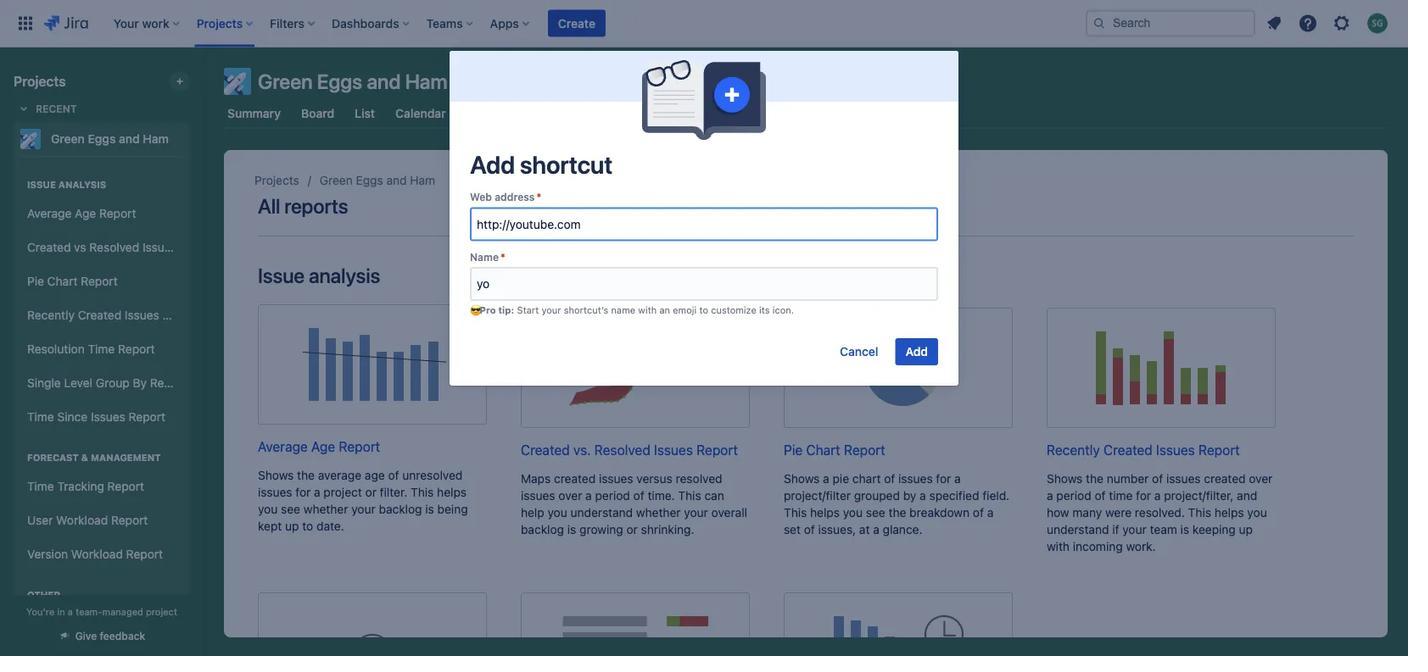 Task type: vqa. For each thing, say whether or not it's contained in the screenshot.
Age
yes



Task type: locate. For each thing, give the bounding box(es) containing it.
1 vertical spatial green
[[51, 132, 85, 146]]

help
[[521, 506, 545, 520]]

1 vertical spatial understand
[[1047, 523, 1109, 537]]

add up web
[[470, 150, 515, 179]]

helps up keeping
[[1215, 506, 1245, 520]]

this inside 'shows the number of issues created over a period of time for a project/filter, and how many were resolved. this helps you understand if your team is keeping up with incoming work.'
[[1189, 506, 1212, 520]]

time down forecast
[[27, 480, 54, 494]]

0 horizontal spatial average age report
[[27, 207, 136, 221]]

project settings link
[[861, 98, 956, 129]]

average age report up average at the left of page
[[258, 439, 380, 455]]

e.g. Atlassian website field
[[472, 269, 937, 299]]

the for recently
[[1086, 472, 1104, 486]]

whether down time.
[[636, 506, 681, 520]]

1 vertical spatial average age report link
[[258, 305, 487, 457]]

report inside resolution time report link
[[118, 342, 155, 356]]

report inside user workload report link
[[111, 514, 148, 528]]

of down field.
[[973, 506, 984, 520]]

add right cancel
[[906, 345, 928, 359]]

icon.
[[773, 305, 794, 316]]

2 created from the left
[[1204, 472, 1246, 486]]

1 horizontal spatial with
[[1047, 540, 1070, 554]]

pie up project/filter
[[784, 443, 803, 459]]

shortcut
[[520, 150, 613, 179]]

report
[[99, 207, 136, 221], [180, 241, 217, 255], [81, 275, 118, 289], [163, 309, 199, 323], [118, 342, 155, 356], [150, 376, 187, 390], [129, 410, 165, 424], [339, 439, 380, 455], [697, 443, 738, 459], [844, 443, 886, 459], [1199, 443, 1240, 459], [107, 480, 144, 494], [111, 514, 148, 528], [126, 548, 163, 562]]

1 vertical spatial over
[[559, 489, 582, 503]]

chart down vs
[[47, 275, 78, 289]]

0 vertical spatial or
[[365, 486, 377, 500]]

your down can
[[684, 506, 708, 520]]

or inside shows the average age of unresolved issues for a project or filter. this helps you see whether your backlog is being kept up to date.
[[365, 486, 377, 500]]

created
[[554, 472, 596, 486], [1204, 472, 1246, 486]]

up
[[285, 520, 299, 534], [1239, 523, 1253, 537]]

settings
[[907, 106, 953, 120]]

green eggs and ham down the "recent"
[[51, 132, 169, 146]]

2 period from the left
[[1057, 489, 1092, 503]]

0 horizontal spatial recently
[[27, 309, 75, 323]]

helps down project/filter
[[810, 506, 840, 520]]

pie chart report link inside group
[[20, 265, 183, 299]]

created vs resolved issues report
[[27, 241, 217, 255]]

add shortcut dialog
[[450, 51, 959, 386]]

1 horizontal spatial recently created issues report link
[[1047, 308, 1276, 461]]

shows for pie
[[784, 472, 820, 486]]

field.
[[983, 489, 1010, 503]]

1 vertical spatial time
[[27, 410, 54, 424]]

the inside shows the average age of unresolved issues for a project or filter. this helps you see whether your backlog is being kept up to date.
[[297, 469, 315, 483]]

understand
[[571, 506, 633, 520], [1047, 523, 1109, 537]]

1 horizontal spatial for
[[936, 472, 952, 486]]

add for add
[[906, 345, 928, 359]]

1 vertical spatial to
[[302, 520, 313, 534]]

this down resolved
[[678, 489, 701, 503]]

web address *
[[470, 191, 542, 203]]

0 horizontal spatial *
[[501, 251, 506, 263]]

this down unresolved
[[411, 486, 434, 500]]

is left growing
[[568, 523, 576, 537]]

for inside shows a pie chart of issues for a project/filter grouped by a specified field. this helps you see the breakdown of a set of issues, at a glance.
[[936, 472, 952, 486]]

3 group from the top
[[20, 434, 183, 577]]

0 horizontal spatial green
[[51, 132, 85, 146]]

project down average at the left of page
[[324, 486, 362, 500]]

1 horizontal spatial issue analysis
[[258, 264, 380, 288]]

of left time.
[[634, 489, 645, 503]]

1 period from the left
[[595, 489, 630, 503]]

created vs. resolved issues report
[[521, 443, 738, 459]]

your inside shows the average age of unresolved issues for a project or filter. this helps you see whether your backlog is being kept up to date.
[[351, 503, 376, 517]]

period
[[595, 489, 630, 503], [1057, 489, 1092, 503]]

recently inside group
[[27, 309, 75, 323]]

0 horizontal spatial the
[[297, 469, 315, 483]]

issues,
[[818, 523, 856, 537]]

issue down all
[[258, 264, 305, 288]]

0 vertical spatial chart
[[47, 275, 78, 289]]

name
[[470, 251, 499, 263]]

0 horizontal spatial age
[[75, 207, 96, 221]]

shows up project/filter
[[784, 472, 820, 486]]

0 vertical spatial green eggs and ham
[[258, 70, 448, 93]]

issue
[[27, 179, 56, 190], [258, 264, 305, 288]]

time tracking report
[[27, 480, 144, 494]]

time up single level group by report link on the bottom
[[88, 342, 115, 356]]

a down field.
[[988, 506, 994, 520]]

time inside resolution time report link
[[88, 342, 115, 356]]

age
[[365, 469, 385, 483]]

for inside shows the average age of unresolved issues for a project or filter. this helps you see whether your backlog is being kept up to date.
[[296, 486, 311, 500]]

green up the reports
[[320, 174, 353, 188]]

project right managed
[[146, 607, 177, 618]]

give feedback
[[75, 631, 145, 643]]

issues right vs
[[143, 241, 177, 255]]

1 horizontal spatial backlog
[[521, 523, 564, 537]]

time inside time tracking report link
[[27, 480, 54, 494]]

1 horizontal spatial understand
[[1047, 523, 1109, 537]]

cancel button
[[830, 339, 889, 366]]

0 horizontal spatial add
[[470, 150, 515, 179]]

2 vertical spatial eggs
[[356, 174, 383, 188]]

period inside maps created issues versus resolved issues over a period of time. this can help you understand whether your overall backlog is growing or shrinking.
[[595, 489, 630, 503]]

chart
[[47, 275, 78, 289], [807, 443, 841, 459]]

issue down the "recent"
[[27, 179, 56, 190]]

pie chart report down vs
[[27, 275, 118, 289]]

period for vs.
[[595, 489, 630, 503]]

issues up resolution time report link
[[125, 309, 159, 323]]

vs
[[74, 241, 86, 255]]

you're in a team-managed project
[[26, 607, 177, 618]]

green up summary
[[258, 70, 313, 93]]

shows inside shows the average age of unresolved issues for a project or filter. this helps you see whether your backlog is being kept up to date.
[[258, 469, 294, 483]]

with
[[638, 305, 657, 316], [1047, 540, 1070, 554]]

0 horizontal spatial see
[[281, 503, 300, 517]]

1 vertical spatial project
[[146, 607, 177, 618]]

by
[[133, 376, 147, 390]]

0 horizontal spatial recently created issues report
[[27, 309, 199, 323]]

shows inside shows a pie chart of issues for a project/filter grouped by a specified field. this helps you see the breakdown of a set of issues, at a glance.
[[784, 472, 820, 486]]

projects up all
[[255, 174, 299, 188]]

1 vertical spatial issue
[[258, 264, 305, 288]]

1 horizontal spatial created
[[1204, 472, 1246, 486]]

and
[[367, 70, 401, 93], [119, 132, 140, 146], [387, 174, 407, 188], [1237, 489, 1258, 503]]

group
[[20, 156, 217, 652], [20, 161, 217, 440], [20, 434, 183, 577]]

0 horizontal spatial resolved
[[89, 241, 139, 255]]

whether inside maps created issues versus resolved issues over a period of time. this can help you understand whether your overall backlog is growing or shrinking.
[[636, 506, 681, 520]]

your right 'start'
[[542, 305, 561, 316]]

tab list
[[214, 98, 1398, 129]]

or
[[365, 486, 377, 500], [627, 523, 638, 537]]

create banner
[[0, 0, 1409, 48]]

see inside shows the average age of unresolved issues for a project or filter. this helps you see whether your backlog is being kept up to date.
[[281, 503, 300, 517]]

age
[[75, 207, 96, 221], [311, 439, 335, 455]]

0 horizontal spatial shows
[[258, 469, 294, 483]]

up right keeping
[[1239, 523, 1253, 537]]

created vs. resolved issues report link
[[521, 308, 750, 461]]

0 horizontal spatial pie chart report link
[[20, 265, 183, 299]]

helps inside shows the average age of unresolved issues for a project or filter. this helps you see whether your backlog is being kept up to date.
[[437, 486, 467, 500]]

add button
[[896, 339, 938, 366]]

is right team
[[1181, 523, 1190, 537]]

tip:
[[498, 305, 515, 316]]

for inside 'shows the number of issues created over a period of time for a project/filter, and how many were resolved. this helps you understand if your team is keeping up with incoming work.'
[[1136, 489, 1152, 503]]

1 horizontal spatial pie
[[784, 443, 803, 459]]

emoji
[[673, 305, 697, 316]]

0 horizontal spatial with
[[638, 305, 657, 316]]

0 vertical spatial average age report
[[27, 207, 136, 221]]

the up glance.
[[889, 506, 907, 520]]

0 vertical spatial age
[[75, 207, 96, 221]]

up inside 'shows the number of issues created over a period of time for a project/filter, and how many were resolved. this helps you understand if your team is keeping up with incoming work.'
[[1239, 523, 1253, 537]]

shows inside 'shows the number of issues created over a period of time for a project/filter, and how many were resolved. this helps you understand if your team is keeping up with incoming work.'
[[1047, 472, 1083, 486]]

0 vertical spatial project
[[324, 486, 362, 500]]

chart up pie
[[807, 443, 841, 459]]

average age report inside group
[[27, 207, 136, 221]]

with left an
[[638, 305, 657, 316]]

resolved right vs
[[89, 241, 139, 255]]

the left number
[[1086, 472, 1104, 486]]

your
[[542, 305, 561, 316], [351, 503, 376, 517], [684, 506, 708, 520], [1123, 523, 1147, 537]]

0 vertical spatial recently created issues report
[[27, 309, 199, 323]]

0 horizontal spatial understand
[[571, 506, 633, 520]]

0 vertical spatial to
[[700, 305, 709, 316]]

user workload report
[[27, 514, 148, 528]]

shows for average
[[258, 469, 294, 483]]

workload down tracking
[[56, 514, 108, 528]]

whether for report
[[304, 503, 348, 517]]

issue analysis down the reports
[[258, 264, 380, 288]]

created up resolution time report link
[[78, 309, 121, 323]]

you
[[258, 503, 278, 517], [548, 506, 568, 520], [843, 506, 863, 520], [1248, 506, 1268, 520]]

reports
[[285, 194, 348, 218]]

up right the kept
[[285, 520, 299, 534]]

0 horizontal spatial analysis
[[58, 179, 106, 190]]

issues inside 'shows the number of issues created over a period of time for a project/filter, and how many were resolved. this helps you understand if your team is keeping up with incoming work.'
[[1167, 472, 1201, 486]]

your up work. on the bottom right of page
[[1123, 523, 1147, 537]]

0 horizontal spatial created
[[554, 472, 596, 486]]

issues up by
[[899, 472, 933, 486]]

of
[[388, 469, 399, 483], [884, 472, 895, 486], [1152, 472, 1164, 486], [634, 489, 645, 503], [1095, 489, 1106, 503], [973, 506, 984, 520], [804, 523, 815, 537]]

a right in
[[68, 607, 73, 618]]

0 horizontal spatial to
[[302, 520, 313, 534]]

backlog inside maps created issues versus resolved issues over a period of time. this can help you understand whether your overall backlog is growing or shrinking.
[[521, 523, 564, 537]]

green eggs and ham up the reports
[[320, 174, 435, 188]]

shows up how
[[1047, 472, 1083, 486]]

project
[[324, 486, 362, 500], [146, 607, 177, 618]]

this up set
[[784, 506, 807, 520]]

1 vertical spatial pie
[[784, 443, 803, 459]]

recently created issues report up resolution time report link
[[27, 309, 199, 323]]

0 vertical spatial pie chart report link
[[20, 265, 183, 299]]

analysis inside group
[[58, 179, 106, 190]]

0 vertical spatial workload
[[56, 514, 108, 528]]

age up average at the left of page
[[311, 439, 335, 455]]

understand inside maps created issues versus resolved issues over a period of time. this can help you understand whether your overall backlog is growing or shrinking.
[[571, 506, 633, 520]]

group
[[96, 376, 130, 390]]

the left average at the left of page
[[297, 469, 315, 483]]

whether for resolved
[[636, 506, 681, 520]]

0 horizontal spatial average
[[27, 207, 72, 221]]

pie
[[833, 472, 849, 486]]

see inside shows a pie chart of issues for a project/filter grouped by a specified field. this helps you see the breakdown of a set of issues, at a glance.
[[866, 506, 886, 520]]

a right at
[[873, 523, 880, 537]]

recently created issues report
[[27, 309, 199, 323], [1047, 443, 1240, 459]]

of up filter.
[[388, 469, 399, 483]]

level
[[64, 376, 93, 390]]

2 vertical spatial time
[[27, 480, 54, 494]]

1 horizontal spatial period
[[1057, 489, 1092, 503]]

average age report up vs
[[27, 207, 136, 221]]

shows a pie chart of issues for a project/filter grouped by a specified field. this helps you see the breakdown of a set of issues, at a glance.
[[784, 472, 1010, 537]]

project
[[864, 106, 904, 120]]

2 horizontal spatial for
[[1136, 489, 1152, 503]]

1 horizontal spatial resolved
[[595, 443, 651, 459]]

user workload report link
[[20, 504, 183, 538]]

report inside created vs resolved issues report link
[[180, 241, 217, 255]]

add
[[470, 150, 515, 179], [906, 345, 928, 359]]

time
[[88, 342, 115, 356], [27, 410, 54, 424], [27, 480, 54, 494]]

see down grouped
[[866, 506, 886, 520]]

all
[[258, 194, 280, 218]]

1 horizontal spatial to
[[700, 305, 709, 316]]

1 group from the top
[[20, 156, 217, 652]]

0 vertical spatial average
[[27, 207, 72, 221]]

maps
[[521, 472, 551, 486]]

of left 'time'
[[1095, 489, 1106, 503]]

whether up date.
[[304, 503, 348, 517]]

recently created issues report up number
[[1047, 443, 1240, 459]]

report inside version workload report 'link'
[[126, 548, 163, 562]]

understand inside 'shows the number of issues created over a period of time for a project/filter, and how many were resolved. this helps you understand if your team is keeping up with incoming work.'
[[1047, 523, 1109, 537]]

you inside shows the average age of unresolved issues for a project or filter. this helps you see whether your backlog is being kept up to date.
[[258, 503, 278, 517]]

glance.
[[883, 523, 923, 537]]

see
[[281, 503, 300, 517], [866, 506, 886, 520]]

1 horizontal spatial whether
[[636, 506, 681, 520]]

1 vertical spatial average
[[258, 439, 308, 455]]

this down project/filter,
[[1189, 506, 1212, 520]]

understand down many
[[1047, 523, 1109, 537]]

add inside button
[[906, 345, 928, 359]]

created
[[27, 241, 71, 255], [78, 309, 121, 323], [521, 443, 570, 459], [1104, 443, 1153, 459]]

collapse recent projects image
[[14, 98, 34, 119]]

is
[[425, 503, 434, 517], [568, 523, 576, 537], [1181, 523, 1190, 537]]

with inside 'shows the number of issues created over a period of time for a project/filter, and how many were resolved. this helps you understand if your team is keeping up with incoming work.'
[[1047, 540, 1070, 554]]

to right emoji
[[700, 305, 709, 316]]

2 horizontal spatial the
[[1086, 472, 1104, 486]]

green down the "recent"
[[51, 132, 85, 146]]

1 horizontal spatial age
[[311, 439, 335, 455]]

1 vertical spatial backlog
[[521, 523, 564, 537]]

average up created vs resolved issues report link
[[27, 207, 72, 221]]

1 vertical spatial with
[[1047, 540, 1070, 554]]

period up growing
[[595, 489, 630, 503]]

0 vertical spatial recently
[[27, 309, 75, 323]]

is inside maps created issues versus resolved issues over a period of time. this can help you understand whether your overall backlog is growing or shrinking.
[[568, 523, 576, 537]]

time for since
[[27, 410, 54, 424]]

1 vertical spatial ham
[[143, 132, 169, 146]]

2 horizontal spatial helps
[[1215, 506, 1245, 520]]

for
[[936, 472, 952, 486], [296, 486, 311, 500], [1136, 489, 1152, 503]]

pie chart report up pie
[[784, 443, 886, 459]]

0 vertical spatial green
[[258, 70, 313, 93]]

you inside shows a pie chart of issues for a project/filter grouped by a specified field. this helps you see the breakdown of a set of issues, at a glance.
[[843, 506, 863, 520]]

resolution time report link
[[20, 333, 183, 367]]

analysis up vs
[[58, 179, 106, 190]]

created up project/filter,
[[1204, 472, 1246, 486]]

of right number
[[1152, 472, 1164, 486]]

backlog
[[379, 503, 422, 517], [521, 523, 564, 537]]

projects up collapse recent projects icon
[[14, 73, 66, 90]]

created left vs
[[27, 241, 71, 255]]

backlog down help
[[521, 523, 564, 537]]

the inside 'shows the number of issues created over a period of time for a project/filter, and how many were resolved. this helps you understand if your team is keeping up with incoming work.'
[[1086, 472, 1104, 486]]

1 created from the left
[[554, 472, 596, 486]]

backlog inside shows the average age of unresolved issues for a project or filter. this helps you see whether your backlog is being kept up to date.
[[379, 503, 422, 517]]

green eggs and ham link down the "recent"
[[14, 122, 183, 156]]

1 vertical spatial chart
[[807, 443, 841, 459]]

1 horizontal spatial *
[[537, 191, 542, 203]]

0 horizontal spatial whether
[[304, 503, 348, 517]]

a down average at the left of page
[[314, 486, 320, 500]]

created down vs.
[[554, 472, 596, 486]]

over inside 'shows the number of issues created over a period of time for a project/filter, and how many were resolved. this helps you understand if your team is keeping up with incoming work.'
[[1249, 472, 1273, 486]]

1 vertical spatial workload
[[71, 548, 123, 562]]

to inside shows the average age of unresolved issues for a project or filter. this helps you see whether your backlog is being kept up to date.
[[302, 520, 313, 534]]

specified
[[930, 489, 980, 503]]

resolved right vs.
[[595, 443, 651, 459]]

over for recently created issues report
[[1249, 472, 1273, 486]]

1 vertical spatial add
[[906, 345, 928, 359]]

1 horizontal spatial add
[[906, 345, 928, 359]]

0 vertical spatial ham
[[405, 70, 448, 93]]

1 horizontal spatial green eggs and ham link
[[320, 171, 435, 191]]

tracking
[[57, 480, 104, 494]]

1 horizontal spatial project
[[324, 486, 362, 500]]

0 horizontal spatial projects
[[14, 73, 66, 90]]

whether inside shows the average age of unresolved issues for a project or filter. this helps you see whether your backlog is being kept up to date.
[[304, 503, 348, 517]]

0 vertical spatial resolved
[[89, 241, 139, 255]]

issues down single level group by report on the left of the page
[[91, 410, 125, 424]]

period up many
[[1057, 489, 1092, 503]]

backlog down filter.
[[379, 503, 422, 517]]

to left date.
[[302, 520, 313, 534]]

time tracking report link
[[20, 470, 183, 504]]

average up the kept
[[258, 439, 308, 455]]

0 vertical spatial over
[[1249, 472, 1273, 486]]

a up how
[[1047, 489, 1054, 503]]

grouped
[[854, 489, 900, 503]]

* right name
[[501, 251, 506, 263]]

period for created
[[1057, 489, 1092, 503]]

age up vs
[[75, 207, 96, 221]]

jira image
[[44, 13, 88, 34], [44, 13, 88, 34]]

1 vertical spatial eggs
[[88, 132, 116, 146]]

1 vertical spatial pie chart report link
[[784, 308, 1013, 461]]

shows up the kept
[[258, 469, 294, 483]]

with down how
[[1047, 540, 1070, 554]]

0 horizontal spatial over
[[559, 489, 582, 503]]

1 horizontal spatial over
[[1249, 472, 1273, 486]]

average
[[318, 469, 362, 483]]

recently up 'resolution'
[[27, 309, 75, 323]]

1 horizontal spatial chart
[[807, 443, 841, 459]]

time for tracking
[[27, 480, 54, 494]]

workload down user workload report link
[[71, 548, 123, 562]]

0 horizontal spatial chart
[[47, 275, 78, 289]]

period inside 'shows the number of issues created over a period of time for a project/filter, and how many were resolved. this helps you understand if your team is keeping up with incoming work.'
[[1057, 489, 1092, 503]]

analysis
[[58, 179, 106, 190], [309, 264, 380, 288]]

the inside shows a pie chart of issues for a project/filter grouped by a specified field. this helps you see the breakdown of a set of issues, at a glance.
[[889, 506, 907, 520]]

a
[[823, 472, 830, 486], [955, 472, 961, 486], [314, 486, 320, 500], [586, 489, 592, 503], [920, 489, 926, 503], [1047, 489, 1054, 503], [1155, 489, 1161, 503], [988, 506, 994, 520], [873, 523, 880, 537], [68, 607, 73, 618]]

workload inside 'link'
[[71, 548, 123, 562]]

pie chart report link
[[20, 265, 183, 299], [784, 308, 1013, 461]]

1 horizontal spatial the
[[889, 506, 907, 520]]

the
[[297, 469, 315, 483], [1086, 472, 1104, 486], [889, 506, 907, 520]]

management
[[91, 453, 161, 464]]

resolved
[[89, 241, 139, 255], [595, 443, 651, 459]]

created inside maps created issues versus resolved issues over a period of time. this can help you understand whether your overall backlog is growing or shrinking.
[[554, 472, 596, 486]]

1 horizontal spatial see
[[866, 506, 886, 520]]

a up growing
[[586, 489, 592, 503]]

0 vertical spatial eggs
[[317, 70, 362, 93]]

issues up project/filter,
[[1167, 472, 1201, 486]]

1 vertical spatial average age report
[[258, 439, 380, 455]]

over inside maps created issues versus resolved issues over a period of time. this can help you understand whether your overall backlog is growing or shrinking.
[[559, 489, 582, 503]]

time since issues report
[[27, 410, 165, 424]]

Search field
[[1086, 10, 1256, 37]]

date.
[[317, 520, 344, 534]]

2 horizontal spatial shows
[[1047, 472, 1083, 486]]

a up resolved. at the right of the page
[[1155, 489, 1161, 503]]

helps inside shows a pie chart of issues for a project/filter grouped by a specified field. this helps you see the breakdown of a set of issues, at a glance.
[[810, 506, 840, 520]]

0 horizontal spatial issue analysis
[[27, 179, 106, 190]]

recently up many
[[1047, 443, 1100, 459]]

to inside add shortcut dialog
[[700, 305, 709, 316]]

understand up growing
[[571, 506, 633, 520]]

green eggs and ham link up the reports
[[320, 171, 435, 191]]

helps
[[437, 486, 467, 500], [810, 506, 840, 520], [1215, 506, 1245, 520]]

time left the since
[[27, 410, 54, 424]]



Task type: describe. For each thing, give the bounding box(es) containing it.
resolved for vs
[[89, 241, 139, 255]]

number
[[1107, 472, 1149, 486]]

1 vertical spatial age
[[311, 439, 335, 455]]

your inside 'shows the number of issues created over a period of time for a project/filter, and how many were resolved. this helps you understand if your team is keeping up with incoming work.'
[[1123, 523, 1147, 537]]

feedback
[[100, 631, 145, 643]]

maps created issues versus resolved issues over a period of time. this can help you understand whether your overall backlog is growing or shrinking.
[[521, 472, 748, 537]]

board link
[[298, 98, 338, 129]]

resolved
[[676, 472, 723, 486]]

give
[[75, 631, 97, 643]]

you're
[[26, 607, 55, 618]]

2 vertical spatial green eggs and ham
[[320, 174, 435, 188]]

calendar link
[[392, 98, 449, 129]]

the for average
[[297, 469, 315, 483]]

unresolved
[[402, 469, 463, 483]]

how
[[1047, 506, 1070, 520]]

1 vertical spatial analysis
[[309, 264, 380, 288]]

2 horizontal spatial green
[[320, 174, 353, 188]]

keeping
[[1193, 523, 1236, 537]]

1 horizontal spatial average
[[258, 439, 308, 455]]

created inside 'shows the number of issues created over a period of time for a project/filter, and how many were resolved. this helps you understand if your team is keeping up with incoming work.'
[[1204, 472, 1246, 486]]

a inside shows the average age of unresolved issues for a project or filter. this helps you see whether your backlog is being kept up to date.
[[314, 486, 320, 500]]

1 horizontal spatial issue
[[258, 264, 305, 288]]

of up grouped
[[884, 472, 895, 486]]

time.
[[648, 489, 675, 503]]

add for add shortcut
[[470, 150, 515, 179]]

report inside single level group by report link
[[150, 376, 187, 390]]

many
[[1073, 506, 1102, 520]]

name *
[[470, 251, 506, 263]]

user
[[27, 514, 53, 528]]

is inside shows the average age of unresolved issues for a project or filter. this helps you see whether your backlog is being kept up to date.
[[425, 503, 434, 517]]

resolved.
[[1135, 506, 1185, 520]]

e.g. http://www.atlassian.com url field
[[472, 209, 937, 240]]

with inside add shortcut dialog
[[638, 305, 657, 316]]

1 vertical spatial recently
[[1047, 443, 1100, 459]]

summary link
[[224, 98, 284, 129]]

forecast & management
[[27, 453, 161, 464]]

issues inside shows a pie chart of issues for a project/filter grouped by a specified field. this helps you see the breakdown of a set of issues, at a glance.
[[899, 472, 933, 486]]

of inside maps created issues versus resolved issues over a period of time. this can help you understand whether your overall backlog is growing or shrinking.
[[634, 489, 645, 503]]

report inside time tracking report link
[[107, 480, 144, 494]]

of right set
[[804, 523, 815, 537]]

its
[[759, 305, 770, 316]]

calendar
[[396, 106, 446, 120]]

shows the average age of unresolved issues for a project or filter. this helps you see whether your backlog is being kept up to date.
[[258, 469, 468, 534]]

report inside the time since issues report link
[[129, 410, 165, 424]]

1 vertical spatial pie chart report
[[784, 443, 886, 459]]

web
[[470, 191, 492, 203]]

list
[[355, 106, 375, 120]]

since
[[57, 410, 88, 424]]

0 vertical spatial issue
[[27, 179, 56, 190]]

0 horizontal spatial average age report link
[[20, 197, 183, 231]]

2 vertical spatial ham
[[410, 174, 435, 188]]

of inside shows the average age of unresolved issues for a project or filter. this helps you see whether your backlog is being kept up to date.
[[388, 469, 399, 483]]

recent
[[36, 103, 77, 115]]

1 horizontal spatial green
[[258, 70, 313, 93]]

breakdown
[[910, 506, 970, 520]]

customize
[[711, 305, 757, 316]]

0 vertical spatial projects
[[14, 73, 66, 90]]

project settings
[[864, 106, 953, 120]]

single level group by report
[[27, 376, 187, 390]]

0 vertical spatial pie chart report
[[27, 275, 118, 289]]

over for created vs. resolved issues report
[[559, 489, 582, 503]]

a right by
[[920, 489, 926, 503]]

a up specified
[[955, 472, 961, 486]]

tab list containing reports
[[214, 98, 1398, 129]]

issues down created vs. resolved issues report
[[599, 472, 634, 486]]

created up maps
[[521, 443, 570, 459]]

resolution time report
[[27, 342, 155, 356]]

1 horizontal spatial average age report link
[[258, 305, 487, 457]]

issues up project/filter,
[[1157, 443, 1195, 459]]

all reports
[[258, 194, 348, 218]]

a inside maps created issues versus resolved issues over a period of time. this can help you understand whether your overall backlog is growing or shrinking.
[[586, 489, 592, 503]]

incoming
[[1073, 540, 1123, 554]]

your inside maps created issues versus resolved issues over a period of time. this can help you understand whether your overall backlog is growing or shrinking.
[[684, 506, 708, 520]]

is inside 'shows the number of issues created over a period of time for a project/filter, and how many were resolved. this helps you understand if your team is keeping up with incoming work.'
[[1181, 523, 1190, 537]]

0 vertical spatial pie
[[27, 275, 44, 289]]

1 vertical spatial green eggs and ham link
[[320, 171, 435, 191]]

kept
[[258, 520, 282, 534]]

cancel
[[840, 345, 879, 359]]

1 vertical spatial green eggs and ham
[[51, 132, 169, 146]]

add shortcut
[[470, 150, 613, 179]]

and inside 'shows the number of issues created over a period of time for a project/filter, and how many were resolved. this helps you understand if your team is keeping up with incoming work.'
[[1237, 489, 1258, 503]]

by
[[903, 489, 917, 503]]

0 horizontal spatial green eggs and ham link
[[14, 122, 183, 156]]

😎pro tip: start your shortcut's name with an emoji to customize its icon.
[[470, 305, 794, 316]]

1 vertical spatial *
[[501, 251, 506, 263]]

0 horizontal spatial project
[[146, 607, 177, 618]]

if
[[1113, 523, 1120, 537]]

address
[[495, 191, 535, 203]]

you inside maps created issues versus resolved issues over a period of time. this can help you understand whether your overall backlog is growing or shrinking.
[[548, 506, 568, 520]]

filter.
[[380, 486, 408, 500]]

group containing time tracking report
[[20, 434, 183, 577]]

you inside 'shows the number of issues created over a period of time for a project/filter, and how many were resolved. this helps you understand if your team is keeping up with incoming work.'
[[1248, 506, 1268, 520]]

summary
[[227, 106, 281, 120]]

give feedback button
[[48, 623, 156, 650]]

overall
[[712, 506, 748, 520]]

this inside shows the average age of unresolved issues for a project or filter. this helps you see whether your backlog is being kept up to date.
[[411, 486, 434, 500]]

resolved for vs.
[[595, 443, 651, 459]]

created up number
[[1104, 443, 1153, 459]]

create button
[[548, 10, 606, 37]]

workload for user
[[56, 514, 108, 528]]

start
[[517, 305, 539, 316]]

issues left reports
[[645, 106, 680, 120]]

issues link
[[641, 98, 684, 129]]

single
[[27, 376, 61, 390]]

managed
[[102, 607, 143, 618]]

report inside created vs. resolved issues report link
[[697, 443, 738, 459]]

up inside shows the average age of unresolved issues for a project or filter. this helps you see whether your backlog is being kept up to date.
[[285, 520, 299, 534]]

helps inside 'shows the number of issues created over a period of time for a project/filter, and how many were resolved. this helps you understand if your team is keeping up with incoming work.'
[[1215, 506, 1245, 520]]

workload for version
[[71, 548, 123, 562]]

a left pie
[[823, 472, 830, 486]]

1 vertical spatial issue analysis
[[258, 264, 380, 288]]

work.
[[1126, 540, 1156, 554]]

issues up versus
[[654, 443, 693, 459]]

version workload report
[[27, 548, 163, 562]]

time
[[1109, 489, 1133, 503]]

being
[[438, 503, 468, 517]]

2 group from the top
[[20, 161, 217, 440]]

this inside maps created issues versus resolved issues over a period of time. this can help you understand whether your overall backlog is growing or shrinking.
[[678, 489, 701, 503]]

created vs resolved issues report link
[[20, 231, 217, 265]]

projects link
[[255, 171, 299, 191]]

shortcut's
[[564, 305, 609, 316]]

name
[[611, 305, 636, 316]]

your inside add shortcut dialog
[[542, 305, 561, 316]]

time since issues report link
[[20, 401, 183, 434]]

1 horizontal spatial average age report
[[258, 439, 380, 455]]

version
[[27, 548, 68, 562]]

primary element
[[10, 0, 1086, 47]]

search image
[[1093, 17, 1107, 30]]

shows the number of issues created over a period of time for a project/filter, and how many were resolved. this helps you understand if your team is keeping up with incoming work.
[[1047, 472, 1273, 554]]

project inside shows the average age of unresolved issues for a project or filter. this helps you see whether your backlog is being kept up to date.
[[324, 486, 362, 500]]

1 vertical spatial recently created issues report
[[1047, 443, 1240, 459]]

single level group by report link
[[20, 367, 187, 401]]

in
[[57, 607, 65, 618]]

set
[[784, 523, 801, 537]]

forecast
[[27, 453, 79, 464]]

or inside maps created issues versus resolved issues over a period of time. this can help you understand whether your overall backlog is growing or shrinking.
[[627, 523, 638, 537]]

were
[[1106, 506, 1132, 520]]

0 horizontal spatial recently created issues report link
[[20, 299, 199, 333]]

shows for recently
[[1047, 472, 1083, 486]]

1 vertical spatial projects
[[255, 174, 299, 188]]

other
[[27, 590, 60, 601]]

an
[[660, 305, 670, 316]]

growing
[[580, 523, 623, 537]]

recently created issues report inside group
[[27, 309, 199, 323]]

chart
[[853, 472, 881, 486]]

team-
[[76, 607, 102, 618]]

this inside shows a pie chart of issues for a project/filter grouped by a specified field. this helps you see the breakdown of a set of issues, at a glance.
[[784, 506, 807, 520]]

reports
[[701, 106, 745, 120]]

issues inside shows the average age of unresolved issues for a project or filter. this helps you see whether your backlog is being kept up to date.
[[258, 486, 292, 500]]

shrinking.
[[641, 523, 695, 537]]

issues down maps
[[521, 489, 555, 503]]



